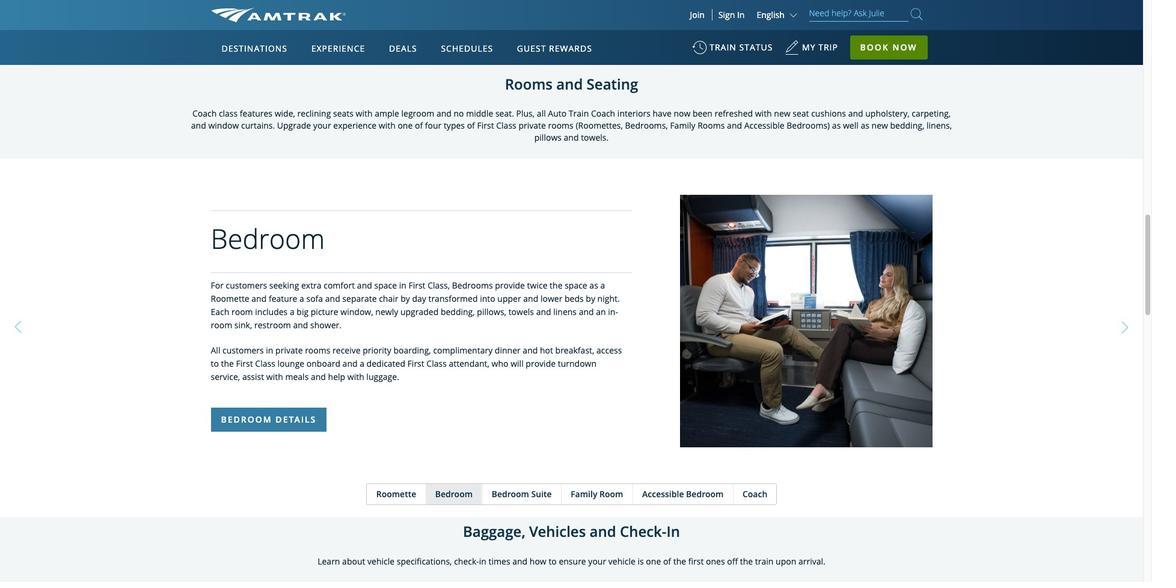 Task type: vqa. For each thing, say whether or not it's contained in the screenshot.
the inside All customers in private rooms receive priority boarding, complimentary dinner and hot breakfast, access to the First Class lounge onboard and a dedicated First Class attendant, who will provide turndown service, assist with meals and help with luggage.
yes



Task type: describe. For each thing, give the bounding box(es) containing it.
accessible bedroom
[[642, 489, 724, 500]]

0 horizontal spatial of
[[415, 120, 423, 131]]

in-
[[608, 306, 618, 318]]

with up the experience
[[356, 108, 373, 119]]

includes
[[255, 306, 288, 318]]

as inside for customers seeking extra comfort and space in first class, bedrooms provide twice the space as a roomette and feature a sofa and separate chair by day transformed into upper and lower beds by night. each room includes a big picture window, newly upgraded bedding, pillows, towels and linens and an in- room sink, restroom and shower.
[[589, 280, 598, 291]]

destinations
[[222, 43, 287, 54]]

shower.
[[310, 319, 342, 331]]

bedroom up seeking
[[211, 220, 325, 257]]

hot
[[540, 345, 553, 356]]

how
[[530, 556, 546, 567]]

with right help
[[347, 371, 364, 383]]

bedroom details
[[221, 414, 316, 425]]

chair
[[379, 293, 398, 304]]

1 horizontal spatial your
[[588, 556, 606, 567]]

twice
[[527, 280, 547, 291]]

upper
[[497, 293, 521, 304]]

experience button
[[306, 32, 370, 66]]

guest
[[517, 43, 546, 54]]

night.
[[597, 293, 620, 304]]

first inside coach class features wide, reclining seats with ample legroom and no middle seat. plus, all auto train coach interiors have now been refreshed with new seat cushions and upholstery, carpeting, and window curtains. upgrade your experience with one of four types of first class private rooms (roomettes, bedrooms, family rooms and accessible bedrooms) as well as new bedding, linens, pillows and towels.
[[477, 120, 494, 131]]

class inside coach class features wide, reclining seats with ample legroom and no middle seat. plus, all auto train coach interiors have now been refreshed with new seat cushions and upholstery, carpeting, and window curtains. upgrade your experience with one of four types of first class private rooms (roomettes, bedrooms, family rooms and accessible bedrooms) as well as new bedding, linens, pillows and towels.
[[496, 120, 516, 131]]

service,
[[211, 371, 240, 383]]

details
[[276, 414, 316, 425]]

bedroom for bedroom details
[[221, 414, 272, 425]]

and up the includes
[[252, 293, 267, 304]]

and right 'pillows'
[[564, 132, 579, 143]]

rooms and seating
[[505, 74, 638, 94]]

bedroom details link
[[211, 408, 327, 432]]

accessible inside coach class features wide, reclining seats with ample legroom and no middle seat. plus, all auto train coach interiors have now been refreshed with new seat cushions and upholstery, carpeting, and window curtains. upgrade your experience with one of four types of first class private rooms (roomettes, bedrooms, family rooms and accessible bedrooms) as well as new bedding, linens, pillows and towels.
[[744, 120, 784, 131]]

suite
[[531, 489, 552, 500]]

with right refreshed
[[755, 108, 772, 119]]

interiors
[[617, 108, 651, 119]]

bedroom button
[[426, 484, 482, 505]]

complimentary
[[433, 345, 493, 356]]

train
[[710, 41, 737, 53]]

beds
[[565, 293, 584, 304]]

rooms inside all customers in private rooms receive priority boarding, complimentary dinner and hot breakfast, access to the first class lounge onboard and a dedicated first class attendant, who will provide turndown service, assist with meals and help with luggage.
[[305, 345, 330, 356]]

provide inside all customers in private rooms receive priority boarding, complimentary dinner and hot breakfast, access to the first class lounge onboard and a dedicated first class attendant, who will provide turndown service, assist with meals and help with luggage.
[[526, 358, 556, 369]]

all customers in private rooms receive priority boarding, complimentary dinner and hot breakfast, access to the first class lounge onboard and a dedicated first class attendant, who will provide turndown service, assist with meals and help with luggage.
[[211, 345, 622, 383]]

access
[[597, 345, 622, 356]]

sign
[[718, 9, 735, 20]]

0 vertical spatial room
[[231, 306, 253, 318]]

bedroom suite
[[492, 489, 552, 500]]

priority
[[363, 345, 391, 356]]

0 horizontal spatial new
[[774, 108, 791, 119]]

in inside all customers in private rooms receive priority boarding, complimentary dinner and hot breakfast, access to the first class lounge onboard and a dedicated first class attendant, who will provide turndown service, assist with meals and help with luggage.
[[266, 345, 273, 356]]

an
[[596, 306, 606, 318]]

1 space from the left
[[374, 280, 397, 291]]

deals button
[[384, 32, 422, 66]]

and down comfort
[[325, 293, 340, 304]]

2 horizontal spatial as
[[861, 120, 869, 131]]

ones
[[706, 556, 725, 567]]

four
[[425, 120, 442, 131]]

window,
[[341, 306, 373, 318]]

rooms inside coach class features wide, reclining seats with ample legroom and no middle seat. plus, all auto train coach interiors have now been refreshed with new seat cushions and upholstery, carpeting, and window curtains. upgrade your experience with one of four types of first class private rooms (roomettes, bedrooms, family rooms and accessible bedrooms) as well as new bedding, linens, pillows and towels.
[[698, 120, 725, 131]]

towels.
[[581, 132, 609, 143]]

attendant,
[[449, 358, 489, 369]]

window
[[208, 120, 239, 131]]

class,
[[428, 280, 450, 291]]

sink,
[[234, 319, 252, 331]]

upgraded
[[400, 306, 439, 318]]

towels
[[508, 306, 534, 318]]

luggage.
[[366, 371, 399, 383]]

my trip
[[802, 41, 838, 53]]

bedrooms)
[[787, 120, 830, 131]]

help
[[328, 371, 345, 383]]

2 space from the left
[[565, 280, 587, 291]]

bedding, inside for customers seeking extra comfort and space in first class, bedrooms provide twice the space as a roomette and feature a sofa and separate chair by day transformed into upper and lower beds by night. each room includes a big picture window, newly upgraded bedding, pillows, towels and linens and an in- room sink, restroom and shower.
[[441, 306, 475, 318]]

2 horizontal spatial of
[[663, 556, 671, 567]]

banner containing join
[[0, 0, 1143, 278]]

the right off
[[740, 556, 753, 567]]

regions map image
[[255, 100, 544, 269]]

1 horizontal spatial new
[[872, 120, 888, 131]]

1 horizontal spatial coach
[[591, 108, 615, 119]]

and left an
[[579, 306, 594, 318]]

and down family room button
[[590, 522, 616, 541]]

provide inside for customers seeking extra comfort and space in first class, bedrooms provide twice the space as a roomette and feature a sofa and separate chair by day transformed into upper and lower beds by night. each room includes a big picture window, newly upgraded bedding, pillows, towels and linens and an in- room sink, restroom and shower.
[[495, 280, 525, 291]]

and down receive
[[343, 358, 358, 369]]

customers for class
[[223, 345, 264, 356]]

0 horizontal spatial class
[[255, 358, 275, 369]]

private inside coach class features wide, reclining seats with ample legroom and no middle seat. plus, all auto train coach interiors have now been refreshed with new seat cushions and upholstery, carpeting, and window curtains. upgrade your experience with one of four types of first class private rooms (roomettes, bedrooms, family rooms and accessible bedrooms) as well as new bedding, linens, pillows and towels.
[[519, 120, 546, 131]]

the left first
[[673, 556, 686, 567]]

ample
[[375, 108, 399, 119]]

my
[[802, 41, 816, 53]]

into
[[480, 293, 495, 304]]

carpeting,
[[912, 108, 951, 119]]

2 by from the left
[[586, 293, 595, 304]]

big
[[297, 306, 309, 318]]

english button
[[757, 9, 800, 20]]

have
[[653, 108, 672, 119]]

and down the twice
[[523, 293, 538, 304]]

well
[[843, 120, 859, 131]]

roomette inside button
[[376, 489, 416, 500]]

Please enter your search item search field
[[809, 6, 908, 22]]

and left how
[[512, 556, 527, 567]]

separate
[[342, 293, 377, 304]]

each
[[211, 306, 229, 318]]

pillows
[[534, 132, 562, 143]]

for
[[211, 280, 224, 291]]

types
[[444, 120, 465, 131]]

my trip button
[[785, 36, 838, 66]]

specifications,
[[397, 556, 452, 567]]

customers for roomette
[[226, 280, 267, 291]]

experience
[[311, 43, 365, 54]]

0 horizontal spatial rooms
[[505, 74, 553, 94]]

seat
[[793, 108, 809, 119]]

accessible bedroom button
[[633, 484, 733, 505]]

guest rewards button
[[512, 32, 597, 66]]

train
[[569, 108, 589, 119]]

and up separate
[[357, 280, 372, 291]]

a left sofa
[[299, 293, 304, 304]]

a up night.
[[600, 280, 605, 291]]

bedrooms
[[452, 280, 493, 291]]

coach button
[[733, 484, 776, 505]]

been
[[693, 108, 712, 119]]

guest rewards
[[517, 43, 592, 54]]

family inside button
[[571, 489, 597, 500]]

legroom
[[401, 108, 434, 119]]

breakfast,
[[555, 345, 594, 356]]

rooms inside coach class features wide, reclining seats with ample legroom and no middle seat. plus, all auto train coach interiors have now been refreshed with new seat cushions and upholstery, carpeting, and window curtains. upgrade your experience with one of four types of first class private rooms (roomettes, bedrooms, family rooms and accessible bedrooms) as well as new bedding, linens, pillows and towels.
[[548, 120, 574, 131]]

1 horizontal spatial as
[[832, 120, 841, 131]]

dedicated
[[367, 358, 405, 369]]

wide,
[[275, 108, 295, 119]]

sign in
[[718, 9, 745, 20]]

first up assist
[[236, 358, 253, 369]]

who
[[492, 358, 508, 369]]

coach class features wide, reclining seats with ample legroom and no middle seat. plus, all auto train coach interiors have now been refreshed with new seat cushions and upholstery, carpeting, and window curtains. upgrade your experience with one of four types of first class private rooms (roomettes, bedrooms, family rooms and accessible bedrooms) as well as new bedding, linens, pillows and towels.
[[191, 108, 952, 143]]

vehicles
[[529, 522, 586, 541]]

english
[[757, 9, 785, 20]]



Task type: locate. For each thing, give the bounding box(es) containing it.
your down reclining
[[313, 120, 331, 131]]

1 vertical spatial provide
[[526, 358, 556, 369]]

1 horizontal spatial roomette
[[376, 489, 416, 500]]

0 horizontal spatial as
[[589, 280, 598, 291]]

upgrade
[[277, 120, 311, 131]]

0 vertical spatial in
[[737, 9, 745, 20]]

with down lounge
[[266, 371, 283, 383]]

1 horizontal spatial to
[[549, 556, 557, 567]]

0 vertical spatial private
[[519, 120, 546, 131]]

1 vertical spatial roomette
[[376, 489, 416, 500]]

trip
[[818, 41, 838, 53]]

restroom
[[254, 319, 291, 331]]

first up day
[[409, 280, 425, 291]]

and left no
[[436, 108, 451, 119]]

a inside all customers in private rooms receive priority boarding, complimentary dinner and hot breakfast, access to the first class lounge onboard and a dedicated first class attendant, who will provide turndown service, assist with meals and help with luggage.
[[360, 358, 364, 369]]

0 horizontal spatial private
[[275, 345, 303, 356]]

space up chair
[[374, 280, 397, 291]]

bedroom left 'coach' button
[[686, 489, 724, 500]]

0 horizontal spatial space
[[374, 280, 397, 291]]

private inside all customers in private rooms receive priority boarding, complimentary dinner and hot breakfast, access to the first class lounge onboard and a dedicated first class attendant, who will provide turndown service, assist with meals and help with luggage.
[[275, 345, 303, 356]]

check-
[[454, 556, 479, 567]]

0 horizontal spatial in
[[266, 345, 273, 356]]

your
[[313, 120, 331, 131], [588, 556, 606, 567]]

of right is
[[663, 556, 671, 567]]

space up beds
[[565, 280, 587, 291]]

first down boarding,
[[407, 358, 424, 369]]

and down refreshed
[[727, 120, 742, 131]]

banner
[[0, 0, 1143, 278]]

room
[[600, 489, 623, 500]]

roomette inside for customers seeking extra comfort and space in first class, bedrooms provide twice the space as a roomette and feature a sofa and separate chair by day transformed into upper and lower beds by night. each room includes a big picture window, newly upgraded bedding, pillows, towels and linens and an in- room sink, restroom and shower.
[[211, 293, 249, 304]]

1 vertical spatial accessible
[[642, 489, 684, 500]]

0 vertical spatial rooms
[[505, 74, 553, 94]]

to inside all customers in private rooms receive priority boarding, complimentary dinner and hot breakfast, access to the first class lounge onboard and a dedicated first class attendant, who will provide turndown service, assist with meals and help with luggage.
[[211, 358, 219, 369]]

first
[[477, 120, 494, 131], [409, 280, 425, 291], [236, 358, 253, 369], [407, 358, 424, 369]]

ensure
[[559, 556, 586, 567]]

one right is
[[646, 556, 661, 567]]

pillows,
[[477, 306, 506, 318]]

0 vertical spatial to
[[211, 358, 219, 369]]

book now
[[860, 41, 917, 53]]

turndown
[[558, 358, 597, 369]]

0 horizontal spatial by
[[401, 293, 410, 304]]

2 horizontal spatial coach
[[743, 489, 767, 500]]

0 vertical spatial new
[[774, 108, 791, 119]]

by left day
[[401, 293, 410, 304]]

baggage,
[[463, 522, 525, 541]]

plus,
[[516, 108, 535, 119]]

train status link
[[692, 36, 773, 66]]

book
[[860, 41, 889, 53]]

2 vertical spatial in
[[479, 556, 486, 567]]

accessible up check-
[[642, 489, 684, 500]]

1 vertical spatial in
[[667, 522, 680, 541]]

baggage, vehicles and check-in
[[463, 522, 680, 541]]

room down each
[[211, 319, 232, 331]]

and
[[556, 74, 583, 94], [436, 108, 451, 119], [848, 108, 863, 119], [191, 120, 206, 131], [727, 120, 742, 131], [564, 132, 579, 143], [357, 280, 372, 291], [252, 293, 267, 304], [325, 293, 340, 304], [523, 293, 538, 304], [536, 306, 551, 318], [579, 306, 594, 318], [293, 319, 308, 331], [523, 345, 538, 356], [343, 358, 358, 369], [311, 371, 326, 383], [590, 522, 616, 541], [512, 556, 527, 567]]

1 horizontal spatial class
[[427, 358, 447, 369]]

your right ensure
[[588, 556, 606, 567]]

rooms up onboard
[[305, 345, 330, 356]]

1 vertical spatial to
[[549, 556, 557, 567]]

about
[[342, 556, 365, 567]]

arrival.
[[798, 556, 825, 567]]

your inside coach class features wide, reclining seats with ample legroom and no middle seat. plus, all auto train coach interiors have now been refreshed with new seat cushions and upholstery, carpeting, and window curtains. upgrade your experience with one of four types of first class private rooms (roomettes, bedrooms, family rooms and accessible bedrooms) as well as new bedding, linens, pillows and towels.
[[313, 120, 331, 131]]

0 horizontal spatial provide
[[495, 280, 525, 291]]

0 vertical spatial accessible
[[744, 120, 784, 131]]

bedrooms,
[[625, 120, 668, 131]]

room
[[231, 306, 253, 318], [211, 319, 232, 331]]

application
[[255, 100, 544, 269]]

with
[[356, 108, 373, 119], [755, 108, 772, 119], [379, 120, 396, 131], [266, 371, 283, 383], [347, 371, 364, 383]]

vehicle right about
[[367, 556, 395, 567]]

family room
[[571, 489, 623, 500]]

0 horizontal spatial in
[[667, 522, 680, 541]]

the
[[550, 280, 563, 291], [221, 358, 234, 369], [673, 556, 686, 567], [740, 556, 753, 567]]

and up well
[[848, 108, 863, 119]]

1 vertical spatial private
[[275, 345, 303, 356]]

all
[[211, 345, 220, 356]]

0 vertical spatial one
[[398, 120, 413, 131]]

vehicle
[[367, 556, 395, 567], [608, 556, 635, 567]]

2 vehicle from the left
[[608, 556, 635, 567]]

0 vertical spatial rooms
[[548, 120, 574, 131]]

by
[[401, 293, 410, 304], [586, 293, 595, 304]]

1 vertical spatial new
[[872, 120, 888, 131]]

as left well
[[832, 120, 841, 131]]

1 horizontal spatial by
[[586, 293, 595, 304]]

1 horizontal spatial in
[[399, 280, 406, 291]]

will
[[511, 358, 524, 369]]

off
[[727, 556, 738, 567]]

1 horizontal spatial private
[[519, 120, 546, 131]]

middle
[[466, 108, 493, 119]]

2 horizontal spatial class
[[496, 120, 516, 131]]

family left room
[[571, 489, 597, 500]]

train status
[[710, 41, 773, 53]]

day
[[412, 293, 426, 304]]

0 horizontal spatial your
[[313, 120, 331, 131]]

bedroom for "bedroom" button
[[435, 489, 473, 500]]

now
[[893, 41, 917, 53]]

1 horizontal spatial space
[[565, 280, 587, 291]]

in down restroom
[[266, 345, 273, 356]]

seating
[[587, 74, 638, 94]]

bedroom down assist
[[221, 414, 272, 425]]

bedroom for bedroom suite
[[492, 489, 529, 500]]

in
[[737, 9, 745, 20], [667, 522, 680, 541]]

1 vertical spatial family
[[571, 489, 597, 500]]

refreshed
[[715, 108, 753, 119]]

family inside coach class features wide, reclining seats with ample legroom and no middle seat. plus, all auto train coach interiors have now been refreshed with new seat cushions and upholstery, carpeting, and window curtains. upgrade your experience with one of four types of first class private rooms (roomettes, bedrooms, family rooms and accessible bedrooms) as well as new bedding, linens, pillows and towels.
[[670, 120, 695, 131]]

as
[[832, 120, 841, 131], [861, 120, 869, 131], [589, 280, 598, 291]]

and down onboard
[[311, 371, 326, 383]]

class up assist
[[255, 358, 275, 369]]

in inside for customers seeking extra comfort and space in first class, bedrooms provide twice the space as a roomette and feature a sofa and separate chair by day transformed into upper and lower beds by night. each room includes a big picture window, newly upgraded bedding, pillows, towels and linens and an in- room sink, restroom and shower.
[[399, 280, 406, 291]]

to down all
[[211, 358, 219, 369]]

1 vertical spatial your
[[588, 556, 606, 567]]

0 horizontal spatial bedding,
[[441, 306, 475, 318]]

the inside all customers in private rooms receive priority boarding, complimentary dinner and hot breakfast, access to the first class lounge onboard and a dedicated first class attendant, who will provide turndown service, assist with meals and help with luggage.
[[221, 358, 234, 369]]

join button
[[683, 9, 712, 20]]

0 vertical spatial provide
[[495, 280, 525, 291]]

assist
[[242, 371, 264, 383]]

(roomettes,
[[576, 120, 623, 131]]

customers inside for customers seeking extra comfort and space in first class, bedrooms provide twice the space as a roomette and feature a sofa and separate chair by day transformed into upper and lower beds by night. each room includes a big picture window, newly upgraded bedding, pillows, towels and linens and an in- room sink, restroom and shower.
[[226, 280, 267, 291]]

in down accessible bedroom button at the right bottom
[[667, 522, 680, 541]]

amtrak image
[[211, 8, 346, 22]]

experience
[[333, 120, 377, 131]]

seat.
[[495, 108, 514, 119]]

0 vertical spatial bedding,
[[890, 120, 924, 131]]

rooms down auto
[[548, 120, 574, 131]]

provide up the upper
[[495, 280, 525, 291]]

accessible inside accessible bedroom button
[[642, 489, 684, 500]]

and up train
[[556, 74, 583, 94]]

0 horizontal spatial accessible
[[642, 489, 684, 500]]

newly
[[375, 306, 398, 318]]

coach inside button
[[743, 489, 767, 500]]

1 horizontal spatial family
[[670, 120, 695, 131]]

the inside for customers seeking extra comfort and space in first class, bedrooms provide twice the space as a roomette and feature a sofa and separate chair by day transformed into upper and lower beds by night. each room includes a big picture window, newly upgraded bedding, pillows, towels and linens and an in- room sink, restroom and shower.
[[550, 280, 563, 291]]

lounge
[[277, 358, 304, 369]]

for customers seeking extra comfort and space in first class, bedrooms provide twice the space as a roomette and feature a sofa and separate chair by day transformed into upper and lower beds by night. each room includes a big picture window, newly upgraded bedding, pillows, towels and linens and an in- room sink, restroom and shower.
[[211, 280, 620, 331]]

family room button
[[561, 484, 632, 505]]

learn about vehicle specifications, check-in times and how to ensure your vehicle is one of the first ones off the train upon arrival.
[[318, 556, 825, 567]]

in up upgraded
[[399, 280, 406, 291]]

roomette up each
[[211, 293, 249, 304]]

one inside coach class features wide, reclining seats with ample legroom and no middle seat. plus, all auto train coach interiors have now been refreshed with new seat cushions and upholstery, carpeting, and window curtains. upgrade your experience with one of four types of first class private rooms (roomettes, bedrooms, family rooms and accessible bedrooms) as well as new bedding, linens, pillows and towels.
[[398, 120, 413, 131]]

0 vertical spatial roomette
[[211, 293, 249, 304]]

extra
[[301, 280, 321, 291]]

first inside for customers seeking extra comfort and space in first class, bedrooms provide twice the space as a roomette and feature a sofa and separate chair by day transformed into upper and lower beds by night. each room includes a big picture window, newly upgraded bedding, pillows, towels and linens and an in- room sink, restroom and shower.
[[409, 280, 425, 291]]

bedroom left suite
[[492, 489, 529, 500]]

as right well
[[861, 120, 869, 131]]

new down upholstery,
[[872, 120, 888, 131]]

boarding,
[[394, 345, 431, 356]]

customers inside all customers in private rooms receive priority boarding, complimentary dinner and hot breakfast, access to the first class lounge onboard and a dedicated first class attendant, who will provide turndown service, assist with meals and help with luggage.
[[223, 345, 264, 356]]

bedding, down transformed
[[441, 306, 475, 318]]

0 vertical spatial in
[[399, 280, 406, 291]]

1 vertical spatial room
[[211, 319, 232, 331]]

a left the big
[[290, 306, 294, 318]]

transformed
[[428, 293, 478, 304]]

1 vertical spatial rooms
[[305, 345, 330, 356]]

application inside banner
[[255, 100, 544, 269]]

in right sign
[[737, 9, 745, 20]]

with down ample
[[379, 120, 396, 131]]

no
[[454, 108, 464, 119]]

0 horizontal spatial vehicle
[[367, 556, 395, 567]]

rooms down been
[[698, 120, 725, 131]]

a down priority
[[360, 358, 364, 369]]

provide down hot
[[526, 358, 556, 369]]

1 horizontal spatial of
[[467, 120, 475, 131]]

in
[[399, 280, 406, 291], [266, 345, 273, 356], [479, 556, 486, 567]]

2 horizontal spatial in
[[479, 556, 486, 567]]

private down plus,
[[519, 120, 546, 131]]

and left window
[[191, 120, 206, 131]]

first down "middle"
[[477, 120, 494, 131]]

picture
[[311, 306, 338, 318]]

one down legroom
[[398, 120, 413, 131]]

coach for 'coach' button
[[743, 489, 767, 500]]

roomette
[[211, 293, 249, 304], [376, 489, 416, 500]]

0 horizontal spatial to
[[211, 358, 219, 369]]

1 by from the left
[[401, 293, 410, 304]]

family down the now
[[670, 120, 695, 131]]

search icon image
[[911, 6, 923, 22]]

customers
[[226, 280, 267, 291], [223, 345, 264, 356]]

schedules
[[441, 43, 493, 54]]

customers down sink,
[[223, 345, 264, 356]]

rooms
[[548, 120, 574, 131], [305, 345, 330, 356]]

1 horizontal spatial accessible
[[744, 120, 784, 131]]

1 horizontal spatial in
[[737, 9, 745, 20]]

and down lower
[[536, 306, 551, 318]]

onboard
[[307, 358, 340, 369]]

1 horizontal spatial vehicle
[[608, 556, 635, 567]]

bedroom
[[211, 220, 325, 257], [221, 414, 272, 425], [435, 489, 473, 500], [492, 489, 529, 500], [686, 489, 724, 500]]

1 vertical spatial bedding,
[[441, 306, 475, 318]]

accessible down refreshed
[[744, 120, 784, 131]]

roomette left "bedroom" button
[[376, 489, 416, 500]]

private up lounge
[[275, 345, 303, 356]]

1 horizontal spatial rooms
[[548, 120, 574, 131]]

dinner
[[495, 345, 521, 356]]

of down "middle"
[[467, 120, 475, 131]]

0 horizontal spatial rooms
[[305, 345, 330, 356]]

room up sink,
[[231, 306, 253, 318]]

0 horizontal spatial roomette
[[211, 293, 249, 304]]

the up lower
[[550, 280, 563, 291]]

and left hot
[[523, 345, 538, 356]]

check-
[[620, 522, 667, 541]]

bedding, inside coach class features wide, reclining seats with ample legroom and no middle seat. plus, all auto train coach interiors have now been refreshed with new seat cushions and upholstery, carpeting, and window curtains. upgrade your experience with one of four types of first class private rooms (roomettes, bedrooms, family rooms and accessible bedrooms) as well as new bedding, linens, pillows and towels.
[[890, 120, 924, 131]]

the up "service,"
[[221, 358, 234, 369]]

in left times
[[479, 556, 486, 567]]

as up night.
[[589, 280, 598, 291]]

rooms up plus,
[[505, 74, 553, 94]]

1 vehicle from the left
[[367, 556, 395, 567]]

0 vertical spatial customers
[[226, 280, 267, 291]]

vehicle left is
[[608, 556, 635, 567]]

book now button
[[850, 35, 928, 60]]

bedroom up baggage,
[[435, 489, 473, 500]]

by right beds
[[586, 293, 595, 304]]

bedding,
[[890, 120, 924, 131], [441, 306, 475, 318]]

customers right for
[[226, 280, 267, 291]]

auto
[[548, 108, 567, 119]]

and down the big
[[293, 319, 308, 331]]

1 vertical spatial one
[[646, 556, 661, 567]]

0 horizontal spatial coach
[[192, 108, 217, 119]]

bedroom suite button
[[482, 484, 561, 505]]

1 horizontal spatial one
[[646, 556, 661, 567]]

class down boarding,
[[427, 358, 447, 369]]

1 vertical spatial in
[[266, 345, 273, 356]]

new
[[774, 108, 791, 119], [872, 120, 888, 131]]

in inside banner
[[737, 9, 745, 20]]

now
[[674, 108, 691, 119]]

new left seat
[[774, 108, 791, 119]]

of down legroom
[[415, 120, 423, 131]]

0 horizontal spatial family
[[571, 489, 597, 500]]

0 vertical spatial your
[[313, 120, 331, 131]]

0 horizontal spatial one
[[398, 120, 413, 131]]

1 horizontal spatial bedding,
[[890, 120, 924, 131]]

1 horizontal spatial provide
[[526, 358, 556, 369]]

0 vertical spatial family
[[670, 120, 695, 131]]

1 vertical spatial rooms
[[698, 120, 725, 131]]

coach for coach class features wide, reclining seats with ample legroom and no middle seat. plus, all auto train coach interiors have now been refreshed with new seat cushions and upholstery, carpeting, and window curtains. upgrade your experience with one of four types of first class private rooms (roomettes, bedrooms, family rooms and accessible bedrooms) as well as new bedding, linens, pillows and towels.
[[192, 108, 217, 119]]

to right how
[[549, 556, 557, 567]]

1 vertical spatial customers
[[223, 345, 264, 356]]

bedding, down upholstery,
[[890, 120, 924, 131]]

1 horizontal spatial rooms
[[698, 120, 725, 131]]

provide
[[495, 280, 525, 291], [526, 358, 556, 369]]

class down seat.
[[496, 120, 516, 131]]



